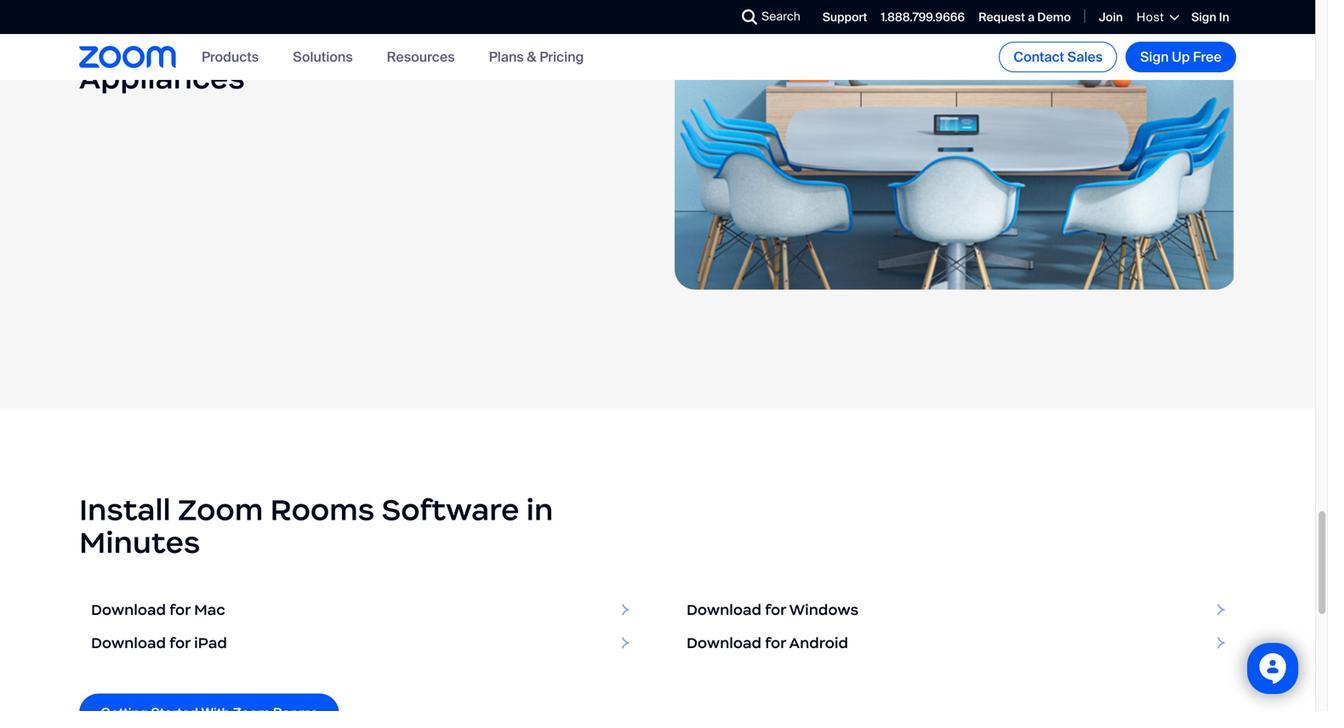 Task type: locate. For each thing, give the bounding box(es) containing it.
for
[[169, 601, 191, 619], [765, 601, 786, 619], [169, 634, 191, 653], [765, 634, 786, 653]]

zoom
[[449, 27, 535, 64], [178, 492, 263, 529]]

software
[[382, 492, 519, 529]]

for for android
[[765, 634, 786, 653]]

download down download for mac
[[91, 634, 166, 653]]

0 vertical spatial zoom
[[449, 27, 535, 64]]

sign
[[1192, 9, 1217, 25], [1140, 48, 1169, 66]]

sign left up
[[1140, 48, 1169, 66]]

meeting room image
[[675, 0, 1236, 290]]

install
[[79, 492, 171, 529]]

host
[[1137, 9, 1164, 25]]

solutions button
[[293, 48, 353, 66]]

sign left 'in'
[[1192, 9, 1217, 25]]

zoom inside ultra simple set-up with zoom room appliances
[[449, 27, 535, 64]]

zoom inside 'install zoom rooms software in minutes'
[[178, 492, 263, 529]]

&
[[527, 48, 536, 66]]

android
[[789, 634, 848, 653]]

1 horizontal spatial zoom
[[449, 27, 535, 64]]

request a demo
[[979, 9, 1071, 25]]

download for mac link
[[79, 594, 641, 627]]

host button
[[1137, 9, 1178, 25]]

1 vertical spatial sign
[[1140, 48, 1169, 66]]

sign for sign up free
[[1140, 48, 1169, 66]]

join link
[[1099, 9, 1123, 25]]

for up the download for android
[[765, 601, 786, 619]]

search image
[[742, 9, 757, 25], [742, 9, 757, 25]]

a
[[1028, 9, 1035, 25]]

download for windows
[[687, 601, 859, 619]]

contact sales link
[[999, 42, 1117, 72]]

up
[[1172, 48, 1190, 66]]

solutions
[[293, 48, 353, 66]]

1 vertical spatial zoom
[[178, 492, 263, 529]]

plans
[[489, 48, 524, 66]]

products
[[202, 48, 259, 66]]

appliances
[[79, 60, 245, 97]]

for left mac
[[169, 601, 191, 619]]

plans & pricing link
[[489, 48, 584, 66]]

for inside "link"
[[169, 601, 191, 619]]

support
[[823, 9, 867, 25]]

0 horizontal spatial zoom
[[178, 492, 263, 529]]

simple
[[160, 27, 259, 64]]

download for download for android
[[687, 634, 762, 653]]

zoom logo image
[[79, 46, 176, 68]]

0 vertical spatial sign
[[1192, 9, 1217, 25]]

sign up free
[[1140, 48, 1222, 66]]

mac
[[194, 601, 225, 619]]

sign for sign in
[[1192, 9, 1217, 25]]

0 horizontal spatial sign
[[1140, 48, 1169, 66]]

rooms
[[270, 492, 375, 529]]

request a demo link
[[979, 9, 1071, 25]]

download inside "link"
[[91, 601, 166, 619]]

for left ipad
[[169, 634, 191, 653]]

resources button
[[387, 48, 455, 66]]

in
[[526, 492, 553, 529]]

download for android link
[[675, 627, 1236, 660]]

download down download for windows
[[687, 634, 762, 653]]

1 horizontal spatial sign
[[1192, 9, 1217, 25]]

for for mac
[[169, 601, 191, 619]]

download up download for ipad
[[91, 601, 166, 619]]

download up the download for android
[[687, 601, 762, 619]]

download
[[91, 601, 166, 619], [687, 601, 762, 619], [91, 634, 166, 653], [687, 634, 762, 653]]

for down download for windows
[[765, 634, 786, 653]]



Task type: describe. For each thing, give the bounding box(es) containing it.
request
[[979, 9, 1025, 25]]

demo
[[1037, 9, 1071, 25]]

ultra simple set-up with zoom room appliances
[[79, 27, 629, 97]]

download for android
[[687, 634, 848, 653]]

install zoom rooms software in minutes
[[79, 492, 553, 561]]

search
[[762, 9, 801, 24]]

free
[[1193, 48, 1222, 66]]

download for download for windows
[[687, 601, 762, 619]]

download for download for mac
[[91, 601, 166, 619]]

set-
[[266, 27, 330, 64]]

contact sales
[[1014, 48, 1103, 66]]

download for ipad
[[91, 634, 227, 653]]

download for mac
[[91, 601, 225, 619]]

1.888.799.9666
[[881, 9, 965, 25]]

for for windows
[[765, 601, 786, 619]]

minutes
[[79, 524, 200, 561]]

for for ipad
[[169, 634, 191, 653]]

sign in link
[[1192, 9, 1230, 25]]

contact
[[1014, 48, 1064, 66]]

download for ipad link
[[79, 627, 641, 660]]

ipad
[[194, 634, 227, 653]]

plans & pricing
[[489, 48, 584, 66]]

sign in
[[1192, 9, 1230, 25]]

room
[[542, 27, 629, 64]]

products button
[[202, 48, 259, 66]]

up
[[330, 27, 369, 64]]

support link
[[823, 9, 867, 25]]

join
[[1099, 9, 1123, 25]]

sales
[[1068, 48, 1103, 66]]

sign up free link
[[1126, 42, 1236, 72]]

resources
[[387, 48, 455, 66]]

1.888.799.9666 link
[[881, 9, 965, 25]]

windows
[[789, 601, 859, 619]]

download for download for ipad
[[91, 634, 166, 653]]

in
[[1219, 9, 1230, 25]]

ultra
[[79, 27, 153, 64]]

download for windows link
[[675, 594, 1236, 627]]

pricing
[[540, 48, 584, 66]]

with
[[375, 27, 442, 64]]



Task type: vqa. For each thing, say whether or not it's contained in the screenshot.
Contact Sales link at the right of page
yes



